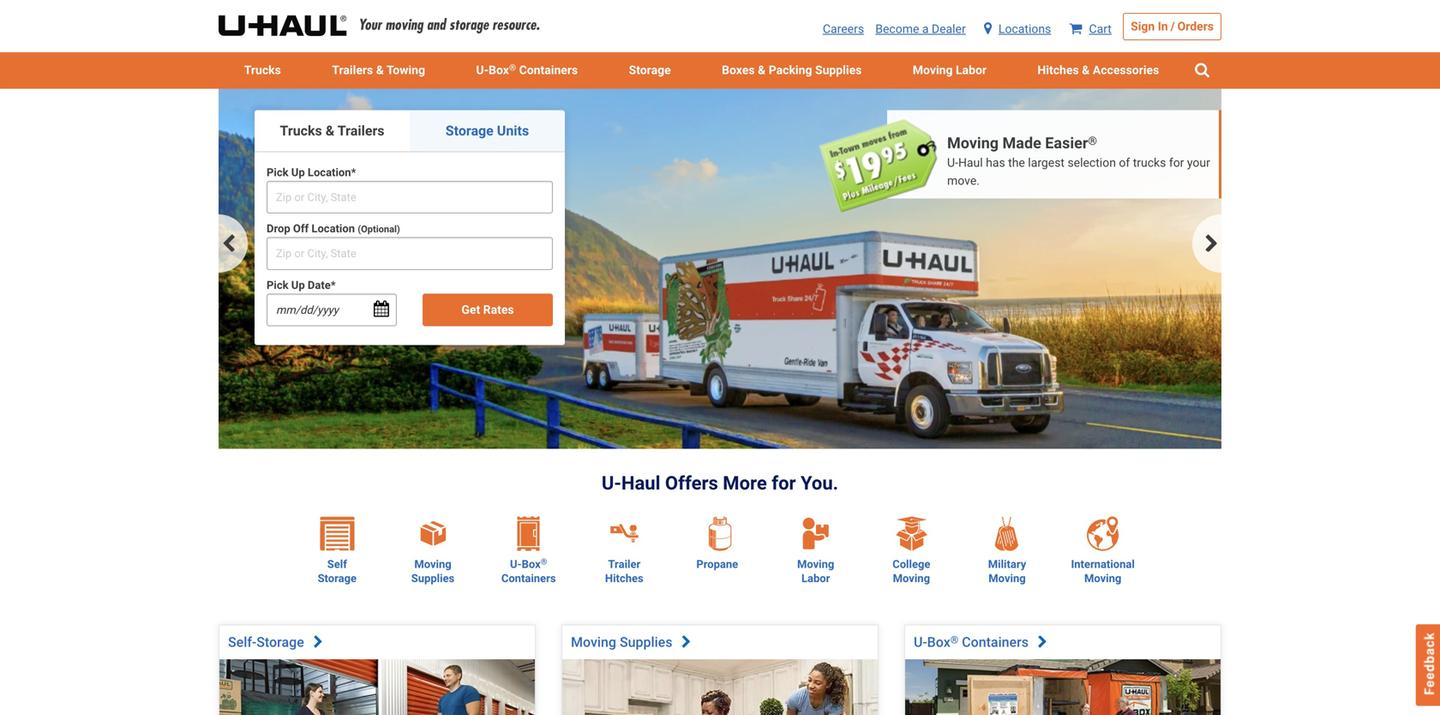 Task type: locate. For each thing, give the bounding box(es) containing it.
moving labor inside menu
[[913, 63, 987, 77]]

1 vertical spatial moving supplies
[[571, 634, 676, 650]]

storage inside tab list
[[446, 123, 494, 139]]

haul inside the moving made easier 'banner'
[[958, 156, 983, 170]]

moving inside moving supplies link
[[571, 634, 616, 650]]

®
[[1088, 134, 1097, 148]]

packing
[[769, 63, 812, 77]]

college moving
[[893, 558, 931, 585]]

1 vertical spatial supplies
[[411, 572, 455, 585]]

rates
[[483, 303, 514, 317]]

hitches inside menu
[[1038, 63, 1079, 77]]

get rates
[[462, 303, 514, 317]]

u-haul propane tank icon image
[[703, 516, 737, 551], [709, 516, 732, 551]]

1 pick from the top
[[267, 166, 289, 179]]

1 vertical spatial containers
[[501, 572, 556, 585]]

u-haul moving labor icon image
[[799, 515, 833, 551], [801, 515, 830, 551]]

0 horizontal spatial moving labor
[[797, 558, 834, 585]]

0 vertical spatial containers
[[519, 63, 578, 77]]

locations
[[999, 22, 1051, 36]]

0 vertical spatial moving supplies
[[411, 558, 455, 585]]

& inside tab list
[[326, 123, 335, 139]]

& right boxes
[[758, 63, 766, 77]]

units
[[497, 123, 529, 139]]

haul left offers
[[621, 472, 660, 494]]

1 horizontal spatial box
[[522, 558, 541, 571]]

1 u-haul u-box container icon image from the left
[[512, 516, 546, 551]]

1 vertical spatial box
[[522, 558, 541, 571]]

move.
[[947, 174, 980, 188]]

self
[[327, 558, 347, 571]]

college
[[893, 558, 931, 571]]

supplies
[[815, 63, 862, 77], [411, 572, 455, 585], [620, 634, 673, 650]]

0 vertical spatial labor
[[956, 63, 987, 77]]

for inside has the largest selection of trucks for your move.
[[1169, 156, 1184, 170]]

moving labor link
[[887, 52, 1012, 89]]

0 horizontal spatial box
[[489, 63, 509, 77]]

1 horizontal spatial labor
[[956, 63, 987, 77]]

& up "location*"
[[326, 123, 335, 139]]

1 vertical spatial haul
[[621, 472, 660, 494]]

up left date*
[[291, 279, 305, 291]]

1 horizontal spatial haul
[[958, 156, 983, 170]]

sign in / orders
[[1131, 19, 1214, 33]]

hitches down 'cart' link
[[1038, 63, 1079, 77]]

storage
[[629, 63, 671, 77], [446, 123, 494, 139], [318, 572, 357, 585], [257, 634, 304, 650]]

0 vertical spatial haul
[[958, 156, 983, 170]]

1 horizontal spatial hitches
[[1038, 63, 1079, 77]]

moving labor
[[913, 63, 987, 77], [797, 558, 834, 585]]

hitches down trailer
[[605, 572, 644, 585]]

moving inside college moving
[[893, 572, 930, 585]]

towing
[[387, 63, 425, 77]]

0 horizontal spatial supplies
[[411, 572, 455, 585]]

u-
[[476, 63, 489, 77], [947, 156, 958, 170], [602, 472, 622, 494], [510, 558, 522, 571], [914, 634, 927, 650]]

1 vertical spatial moving labor
[[797, 558, 834, 585]]

tab list containing trucks & trailers
[[255, 110, 565, 152]]

couple loading a storage unit at a u-haul facility image
[[219, 659, 535, 715]]

trailer hitches
[[605, 558, 644, 585]]

0 vertical spatial trailers
[[332, 63, 373, 77]]

1 vertical spatial labor
[[802, 572, 830, 585]]

box
[[489, 63, 509, 77], [522, 558, 541, 571], [927, 634, 951, 650]]

1 horizontal spatial moving labor
[[913, 63, 987, 77]]

0 horizontal spatial hitches
[[605, 572, 644, 585]]

2 u-haul propane tank icon image from the left
[[709, 516, 732, 551]]

1 vertical spatial for
[[772, 472, 796, 494]]

self-storage
[[228, 634, 308, 650]]

haul for u-haul
[[958, 156, 983, 170]]

a
[[922, 22, 929, 36]]

1 vertical spatial trailers
[[338, 123, 385, 139]]

0 vertical spatial u-box containers
[[476, 63, 578, 77]]

you.
[[801, 472, 839, 494]]

supplies inside menu
[[815, 63, 862, 77]]

1 u-haul propane tank icon image from the left
[[703, 516, 737, 551]]

1 vertical spatial trucks
[[280, 123, 322, 139]]

2 vertical spatial u-box containers
[[914, 634, 1032, 650]]

moving inside international moving
[[1084, 572, 1122, 585]]

for left your
[[1169, 156, 1184, 170]]

& for trailers
[[326, 123, 335, 139]]

international moves icon image
[[1086, 516, 1120, 551]]

u- inside the moving made easier 'banner'
[[947, 156, 958, 170]]

& for accessories
[[1082, 63, 1090, 77]]

u-box containers inside menu
[[476, 63, 578, 77]]

banner containing sign in / orders
[[0, 0, 1440, 89]]

0 vertical spatial for
[[1169, 156, 1184, 170]]

trailers left the towing
[[332, 63, 373, 77]]

&
[[376, 63, 384, 77], [758, 63, 766, 77], [1082, 63, 1090, 77], [326, 123, 335, 139]]

(optional)
[[358, 223, 400, 235]]

trailers up "location*"
[[338, 123, 385, 139]]

moving made easier banner
[[219, 89, 1222, 457]]

become
[[876, 22, 919, 36]]

location
[[312, 222, 355, 235]]

pick left "location*"
[[267, 166, 289, 179]]

1 vertical spatial up
[[291, 279, 305, 291]]

0 horizontal spatial labor
[[802, 572, 830, 585]]

pick left date*
[[267, 279, 289, 291]]

haul up move.
[[958, 156, 983, 170]]

moving supplies
[[411, 558, 455, 585], [571, 634, 676, 650]]

banner
[[0, 0, 1440, 89]]

drop
[[267, 222, 290, 235]]

up left "location*"
[[291, 166, 305, 179]]

tab list
[[255, 110, 565, 152]]

locations link
[[984, 22, 1051, 36]]

containers
[[519, 63, 578, 77], [501, 572, 556, 585], [962, 634, 1029, 650]]

trucks inside trucks link
[[244, 63, 281, 77]]

Drop Off Location text field
[[267, 237, 553, 270]]

has the largest selection of trucks for your move.
[[947, 156, 1210, 188]]

pick
[[267, 166, 289, 179], [267, 279, 289, 291]]

date*
[[308, 279, 336, 291]]

trailers inside tab list
[[338, 123, 385, 139]]

Pick Up Location* text field
[[267, 181, 553, 214]]

1 horizontal spatial for
[[1169, 156, 1184, 170]]

& for towing
[[376, 63, 384, 77]]

hitches & accessories link
[[1012, 52, 1185, 89]]

hitches
[[1038, 63, 1079, 77], [605, 572, 644, 585]]

0 vertical spatial up
[[291, 166, 305, 179]]

0 vertical spatial box
[[489, 63, 509, 77]]

u-haul
[[947, 156, 983, 170]]

2 horizontal spatial box
[[927, 634, 951, 650]]

0 vertical spatial pick
[[267, 166, 289, 179]]

0 horizontal spatial moving supplies
[[411, 558, 455, 585]]

largest
[[1028, 156, 1065, 170]]

& left the towing
[[376, 63, 384, 77]]

trucks & trailers link
[[255, 110, 410, 151]]

off
[[293, 222, 309, 235]]

up
[[291, 166, 305, 179], [291, 279, 305, 291]]

u-haul u-box container icon image
[[512, 516, 546, 551], [518, 517, 540, 551]]

sign in / orders link
[[1123, 13, 1222, 40]]

haul
[[958, 156, 983, 170], [621, 472, 660, 494]]

your
[[1187, 156, 1210, 170]]

trailers
[[332, 63, 373, 77], [338, 123, 385, 139]]

u-haul self-storage icon image
[[320, 516, 354, 551], [320, 517, 354, 550]]

u-haul moving supplies box icon image
[[412, 516, 454, 551], [419, 519, 447, 548]]

& left accessories
[[1082, 63, 1090, 77]]

u-box containers
[[476, 63, 578, 77], [501, 558, 556, 585], [914, 634, 1032, 650]]

1 vertical spatial pick
[[267, 279, 289, 291]]

military moving
[[988, 558, 1026, 585]]

2 pick from the top
[[267, 279, 289, 291]]

storage units link
[[410, 110, 565, 151]]

boxes
[[722, 63, 755, 77]]

moving inside military moving
[[989, 572, 1026, 585]]

0 vertical spatial supplies
[[815, 63, 862, 77]]

family loading u-haul boxes in their kitchen image
[[562, 659, 878, 715]]

0 horizontal spatial for
[[772, 472, 796, 494]]

2 up from the top
[[291, 279, 305, 291]]

0 vertical spatial moving labor
[[913, 63, 987, 77]]

u-haul offers more for you.
[[602, 472, 839, 494]]

easier
[[1045, 134, 1088, 152]]

trucks
[[244, 63, 281, 77], [280, 123, 322, 139]]

for
[[1169, 156, 1184, 170], [772, 472, 796, 494]]

moving inside the moving made easier 'banner'
[[947, 134, 999, 152]]

0 vertical spatial trucks
[[244, 63, 281, 77]]

2 vertical spatial supplies
[[620, 634, 673, 650]]

international
[[1071, 558, 1135, 571]]

for left the you.
[[772, 472, 796, 494]]

more
[[723, 472, 767, 494]]

1 up from the top
[[291, 166, 305, 179]]

in / orders
[[1158, 19, 1214, 33]]

u-haul trailer hitch icon image
[[604, 516, 645, 551], [629, 525, 637, 531]]

2 horizontal spatial supplies
[[815, 63, 862, 77]]

navigation
[[219, 214, 1222, 273]]

menu
[[219, 52, 1222, 89]]

moving
[[913, 63, 953, 77], [947, 134, 999, 152], [414, 558, 452, 571], [797, 558, 834, 571], [893, 572, 930, 585], [989, 572, 1026, 585], [1084, 572, 1122, 585], [571, 634, 616, 650]]

0 horizontal spatial haul
[[621, 472, 660, 494]]

location*
[[308, 166, 356, 179]]

haul for u-haul offers more for you.
[[621, 472, 660, 494]]

mm/dd/yyyy text field
[[267, 294, 397, 326]]

trucks inside trucks & trailers link
[[280, 123, 322, 139]]

of
[[1119, 156, 1130, 170]]

labor
[[956, 63, 987, 77], [802, 572, 830, 585]]

0 vertical spatial hitches
[[1038, 63, 1079, 77]]

menu containing trucks
[[219, 52, 1222, 89]]



Task type: vqa. For each thing, say whether or not it's contained in the screenshot.


Task type: describe. For each thing, give the bounding box(es) containing it.
trailers & towing link
[[307, 52, 451, 89]]

the
[[1008, 156, 1025, 170]]

containers inside menu
[[519, 63, 578, 77]]

pick up date*
[[267, 279, 336, 291]]

military
[[988, 558, 1026, 571]]

box inside menu
[[489, 63, 509, 77]]

& for packing
[[758, 63, 766, 77]]

moving inside moving supplies
[[414, 558, 452, 571]]

selection
[[1068, 156, 1116, 170]]

moving made easier ®
[[947, 134, 1097, 152]]

1 vertical spatial hitches
[[605, 572, 644, 585]]

propane
[[696, 558, 741, 571]]

trailers & towing
[[332, 63, 425, 77]]

1 horizontal spatial moving supplies
[[571, 634, 676, 650]]

self-storage link
[[228, 634, 325, 651]]

trucks for trucks & trailers
[[280, 123, 322, 139]]

trucks for trucks
[[244, 63, 281, 77]]

hitches & accessories
[[1038, 63, 1159, 77]]

become a dealer link
[[876, 22, 966, 36]]

military tags icon image
[[990, 516, 1024, 551]]

sign
[[1131, 19, 1155, 33]]

dealer
[[932, 22, 966, 36]]

u- inside menu
[[476, 63, 489, 77]]

become a dealer
[[876, 22, 966, 36]]

get rates button
[[423, 294, 553, 326]]

careers link
[[823, 22, 864, 36]]

in-town moves from $19.95 plus mileage and fees image
[[819, 119, 939, 214]]

self-
[[228, 634, 257, 650]]

1 u-haul moving labor icon image from the left
[[799, 515, 833, 551]]

pick for pick up date*
[[267, 279, 289, 291]]

made
[[1003, 134, 1042, 152]]

storage inside menu
[[629, 63, 671, 77]]

get
[[462, 303, 480, 317]]

moving supplies link
[[571, 634, 693, 651]]

trucks link
[[219, 52, 307, 89]]

get rates form
[[254, 164, 566, 333]]

2 vertical spatial containers
[[962, 634, 1029, 650]]

up for location*
[[291, 166, 305, 179]]

boxes & packing supplies link
[[696, 52, 887, 89]]

has
[[986, 156, 1005, 170]]

storage units
[[446, 123, 529, 139]]

self storage
[[318, 558, 357, 585]]

trucks & trailers
[[280, 123, 385, 139]]

drop off location (optional)
[[267, 222, 400, 235]]

cart link
[[1070, 22, 1112, 36]]

1 vertical spatial u-box containers
[[501, 558, 556, 585]]

tab list inside the moving made easier 'banner'
[[255, 110, 565, 152]]

2 u-haul moving labor icon image from the left
[[801, 515, 830, 551]]

storage link
[[603, 52, 696, 89]]

propane link
[[685, 516, 755, 571]]

2 vertical spatial box
[[927, 634, 951, 650]]

trucks
[[1133, 156, 1166, 170]]

pick up location*
[[267, 166, 356, 179]]

boxes & packing supplies
[[722, 63, 862, 77]]

international moving
[[1071, 558, 1135, 585]]

u-haul college moving icon image
[[894, 516, 929, 551]]

moving inside moving labor link
[[913, 63, 953, 77]]

2 u-haul u-box container icon image from the left
[[518, 517, 540, 551]]

offers
[[665, 472, 718, 494]]

labor inside moving labor link
[[956, 63, 987, 77]]

careers
[[823, 22, 864, 36]]

family loading a u-box container in their driveway image
[[905, 659, 1221, 715]]

up for date*
[[291, 279, 305, 291]]

cart
[[1089, 22, 1112, 36]]

trailer
[[608, 558, 641, 571]]

accessories
[[1093, 63, 1159, 77]]

labor inside moving labor
[[802, 572, 830, 585]]

1 horizontal spatial supplies
[[620, 634, 673, 650]]

pick for pick up location*
[[267, 166, 289, 179]]

u-haul truck towing a trailer on a coastal road image
[[219, 89, 1222, 449]]



